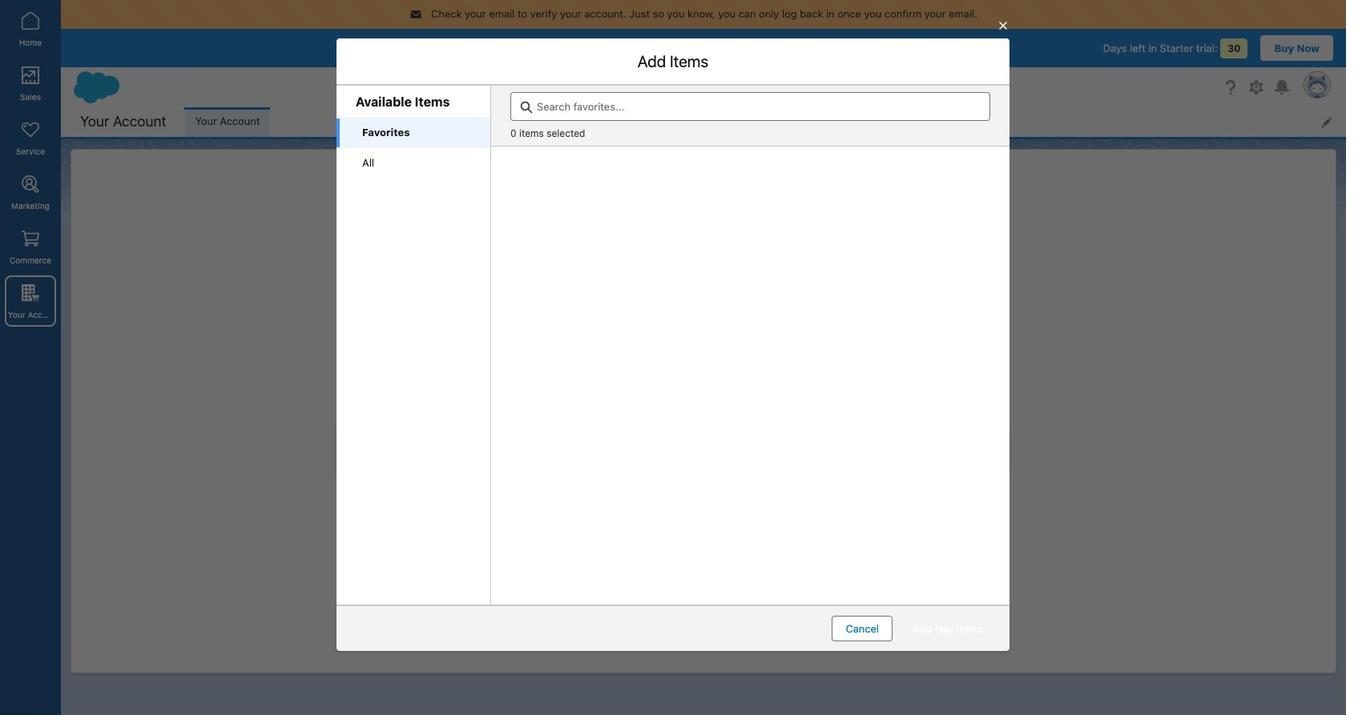Task type: vqa. For each thing, say whether or not it's contained in the screenshot.
the Communication Subscriptions
no



Task type: describe. For each thing, give the bounding box(es) containing it.
your left email.
[[925, 7, 946, 20]]

0 horizontal spatial your account link
[[5, 276, 60, 327]]

0
[[511, 127, 517, 139]]

home
[[19, 38, 42, 47]]

all
[[362, 156, 374, 169]]

search... button
[[566, 74, 886, 100]]

your right verify
[[560, 7, 582, 20]]

nav
[[523, 273, 540, 286]]

account inside list
[[220, 115, 260, 128]]

30
[[1228, 42, 1241, 54]]

for
[[562, 273, 576, 286]]

home link
[[5, 3, 56, 55]]

add  nav items button
[[899, 616, 997, 642]]

log
[[782, 7, 797, 20]]

service
[[16, 147, 45, 156]]

so
[[653, 7, 664, 20]]

1 horizontal spatial your
[[80, 113, 109, 130]]

add  nav items
[[913, 623, 983, 636]]

check your email to verify your account. just so you know, you can only log back in once you confirm your email.
[[431, 7, 978, 20]]

to
[[518, 7, 527, 20]]

your account inside list
[[195, 115, 260, 128]]

1 horizontal spatial in
[[1149, 41, 1157, 54]]

search...
[[597, 81, 640, 93]]

sales
[[20, 92, 41, 102]]

your inside list
[[195, 115, 217, 128]]

check
[[431, 7, 462, 20]]

personalize
[[440, 273, 496, 286]]

starter
[[1160, 41, 1194, 54]]

1 horizontal spatial account
[[113, 113, 166, 130]]

favorites
[[362, 126, 410, 139]]

rename
[[718, 273, 754, 286]]

items inside button
[[957, 623, 983, 636]]

list containing favorites
[[337, 118, 491, 178]]

available
[[356, 95, 412, 109]]

know,
[[688, 7, 715, 20]]

cancel
[[846, 623, 879, 636]]

1 you from the left
[[667, 7, 685, 20]]

sales link
[[5, 58, 56, 109]]

just
[[629, 7, 650, 20]]

0 horizontal spatial account
[[28, 310, 60, 320]]

email.
[[949, 7, 978, 20]]

items for add items
[[670, 52, 709, 71]]

days left in starter trial: 30
[[1103, 41, 1241, 54]]

buy
[[1275, 41, 1295, 54]]



Task type: locate. For each thing, give the bounding box(es) containing it.
you right so
[[667, 7, 685, 20]]

items,
[[664, 273, 694, 286]]

service link
[[5, 112, 56, 164]]

now
[[1297, 41, 1320, 54]]

2 horizontal spatial account
[[220, 115, 260, 128]]

3 you from the left
[[864, 7, 882, 20]]

0 vertical spatial your account link
[[186, 107, 270, 137]]

0 horizontal spatial your
[[8, 310, 25, 320]]

items left you've
[[808, 273, 835, 286]]

all link
[[337, 148, 491, 178]]

account.
[[584, 7, 627, 20]]

your
[[465, 7, 486, 20], [560, 7, 582, 20], [925, 7, 946, 20], [499, 273, 520, 286]]

commerce link
[[5, 221, 56, 273]]

2 horizontal spatial items
[[957, 623, 983, 636]]

app.
[[599, 273, 620, 286]]

1 horizontal spatial items
[[670, 52, 709, 71]]

0 horizontal spatial add
[[638, 52, 666, 71]]

selected
[[547, 127, 585, 139]]

remove
[[770, 273, 805, 286]]

your account
[[80, 113, 166, 130], [195, 115, 260, 128], [8, 310, 60, 320]]

favorites link
[[337, 118, 491, 148]]

marketing
[[11, 201, 50, 211]]

2 horizontal spatial you
[[864, 7, 882, 20]]

once
[[838, 7, 861, 20]]

0 horizontal spatial you
[[667, 7, 685, 20]]

nav
[[935, 623, 954, 636]]

add for add  nav items
[[913, 623, 932, 636]]

add left nav
[[913, 623, 932, 636]]

you right once
[[864, 7, 882, 20]]

in right back
[[826, 7, 835, 20]]

verify
[[530, 7, 557, 20]]

0 horizontal spatial your account
[[8, 310, 60, 320]]

this
[[578, 273, 596, 286]]

you left can
[[718, 7, 736, 20]]

your account list
[[186, 107, 1346, 137]]

buy now
[[1275, 41, 1320, 54]]

1 horizontal spatial your account
[[80, 113, 166, 130]]

items right nav
[[957, 623, 983, 636]]

1 horizontal spatial items
[[808, 273, 835, 286]]

in
[[826, 7, 835, 20], [1149, 41, 1157, 54]]

0 vertical spatial in
[[826, 7, 835, 20]]

reorder
[[623, 273, 662, 286]]

2 horizontal spatial your account
[[195, 115, 260, 128]]

2 horizontal spatial your
[[195, 115, 217, 128]]

email
[[489, 7, 515, 20]]

your left email at the top of page
[[465, 7, 486, 20]]

only
[[759, 7, 779, 20]]

back
[[800, 7, 823, 20]]

items for available items
[[415, 95, 450, 109]]

list
[[337, 118, 491, 178]]

items up 'search...' button in the top of the page
[[670, 52, 709, 71]]

available items
[[356, 95, 450, 109]]

in right left on the right top of the page
[[1149, 41, 1157, 54]]

0 vertical spatial add
[[638, 52, 666, 71]]

add
[[638, 52, 666, 71], [913, 623, 932, 636]]

1 horizontal spatial add
[[913, 623, 932, 636]]

account
[[113, 113, 166, 130], [220, 115, 260, 128], [28, 310, 60, 320]]

1 vertical spatial items
[[415, 95, 450, 109]]

2 you from the left
[[718, 7, 736, 20]]

confirm
[[885, 7, 922, 20]]

days
[[1103, 41, 1127, 54]]

personalize your nav bar for this app. reorder items, and rename or remove items you've added.
[[440, 273, 906, 286]]

1 vertical spatial items
[[808, 273, 835, 286]]

0 items selected
[[511, 127, 585, 139]]

0 vertical spatial items
[[670, 52, 709, 71]]

0 horizontal spatial items
[[415, 95, 450, 109]]

items right 0
[[519, 127, 544, 139]]

your account link
[[186, 107, 270, 137], [5, 276, 60, 327]]

0 horizontal spatial in
[[826, 7, 835, 20]]

items up favorites link
[[415, 95, 450, 109]]

Search favorites... search field
[[511, 92, 991, 121]]

bar
[[543, 273, 559, 286]]

1 vertical spatial add
[[913, 623, 932, 636]]

cancel button
[[832, 616, 893, 642]]

add up search...
[[638, 52, 666, 71]]

1 horizontal spatial your account link
[[186, 107, 270, 137]]

add items
[[638, 52, 709, 71]]

your left nav
[[499, 273, 520, 286]]

add inside button
[[913, 623, 932, 636]]

commerce
[[10, 256, 51, 265]]

added.
[[872, 273, 906, 286]]

trial:
[[1197, 41, 1218, 54]]

items
[[519, 127, 544, 139], [808, 273, 835, 286]]

or
[[757, 273, 767, 286]]

add for add items
[[638, 52, 666, 71]]

you've
[[838, 273, 870, 286]]

0 vertical spatial items
[[519, 127, 544, 139]]

you
[[667, 7, 685, 20], [718, 7, 736, 20], [864, 7, 882, 20]]

buy now button
[[1261, 35, 1334, 61]]

0 horizontal spatial items
[[519, 127, 544, 139]]

items
[[670, 52, 709, 71], [415, 95, 450, 109], [957, 623, 983, 636]]

can
[[739, 7, 756, 20]]

left
[[1130, 41, 1146, 54]]

your
[[80, 113, 109, 130], [195, 115, 217, 128], [8, 310, 25, 320]]

marketing link
[[5, 167, 56, 218]]

2 vertical spatial items
[[957, 623, 983, 636]]

and
[[697, 273, 715, 286]]

1 vertical spatial your account link
[[5, 276, 60, 327]]

1 horizontal spatial you
[[718, 7, 736, 20]]

1 vertical spatial in
[[1149, 41, 1157, 54]]



